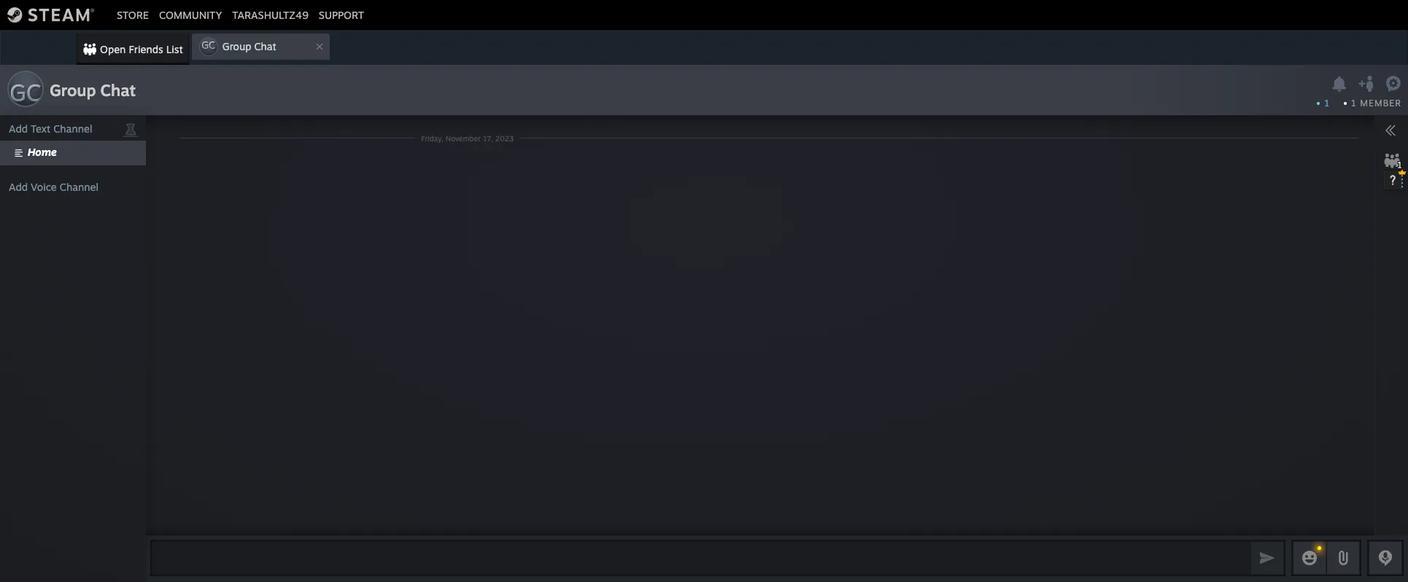 Task type: locate. For each thing, give the bounding box(es) containing it.
add left text
[[9, 123, 28, 135]]

gc inside the gc group chat
[[201, 39, 215, 51]]

open
[[100, 43, 126, 55]]

text
[[31, 123, 50, 135]]

1 horizontal spatial gc
[[201, 39, 215, 51]]

17,
[[483, 134, 493, 143]]

0 horizontal spatial gc
[[10, 78, 41, 107]]

group up add text channel
[[50, 80, 96, 100]]

0 vertical spatial add
[[9, 123, 28, 135]]

gc group chat
[[201, 39, 276, 53]]

channel
[[53, 123, 92, 135], [60, 181, 99, 193]]

0 horizontal spatial group
[[50, 80, 96, 100]]

0 vertical spatial chat
[[254, 40, 276, 53]]

1 horizontal spatial group
[[222, 40, 251, 53]]

0 horizontal spatial 1
[[1325, 98, 1330, 109]]

expand member list image
[[1385, 125, 1397, 136]]

1 horizontal spatial 1
[[1351, 98, 1357, 109]]

tarashultz49
[[232, 8, 309, 21]]

create new voice channel image
[[9, 179, 23, 193]]

group chat
[[50, 80, 136, 100]]

add for add text channel
[[9, 123, 28, 135]]

chat down tarashultz49
[[254, 40, 276, 53]]

channel right voice
[[60, 181, 99, 193]]

1 vertical spatial channel
[[60, 181, 99, 193]]

add left voice
[[9, 181, 28, 193]]

channel for add text channel
[[53, 123, 92, 135]]

chat up unpin channel list icon
[[100, 80, 136, 100]]

community
[[159, 8, 222, 21]]

unpin channel list image
[[121, 119, 140, 138]]

1 vertical spatial gc
[[10, 78, 41, 107]]

1 vertical spatial chat
[[100, 80, 136, 100]]

1 member
[[1351, 98, 1402, 109]]

channel right text
[[53, 123, 92, 135]]

group
[[222, 40, 251, 53], [50, 80, 96, 100]]

1 horizontal spatial chat
[[254, 40, 276, 53]]

0 vertical spatial gc
[[201, 39, 215, 51]]

1
[[1325, 98, 1330, 109], [1351, 98, 1357, 109]]

voice
[[31, 181, 57, 193]]

home
[[28, 146, 57, 158]]

2 1 from the left
[[1351, 98, 1357, 109]]

add
[[9, 123, 28, 135], [9, 181, 28, 193]]

1 vertical spatial add
[[9, 181, 28, 193]]

channel for add voice channel
[[60, 181, 99, 193]]

add for add voice channel
[[9, 181, 28, 193]]

friends
[[129, 43, 163, 55]]

None text field
[[150, 541, 1248, 577]]

chat inside the gc group chat
[[254, 40, 276, 53]]

member
[[1360, 98, 1402, 109]]

gc
[[201, 39, 215, 51], [10, 78, 41, 107]]

0 vertical spatial channel
[[53, 123, 92, 135]]

gc up create new text channel icon
[[10, 78, 41, 107]]

1 for 1
[[1325, 98, 1330, 109]]

1 add from the top
[[9, 123, 28, 135]]

submit image
[[1258, 549, 1277, 568]]

1 left member
[[1351, 98, 1357, 109]]

1 1 from the left
[[1325, 98, 1330, 109]]

open friends list
[[100, 43, 183, 55]]

2023
[[495, 134, 514, 143]]

group down tarashultz49 link
[[222, 40, 251, 53]]

support
[[319, 8, 364, 21]]

gc right list in the left of the page
[[201, 39, 215, 51]]

1 for 1 member
[[1351, 98, 1357, 109]]

2 add from the top
[[9, 181, 28, 193]]

gc for gc
[[10, 78, 41, 107]]

0 vertical spatial group
[[222, 40, 251, 53]]

1 left 1 member
[[1325, 98, 1330, 109]]

chat
[[254, 40, 276, 53], [100, 80, 136, 100]]



Task type: vqa. For each thing, say whether or not it's contained in the screenshot.
topmost Every message
no



Task type: describe. For each thing, give the bounding box(es) containing it.
gc for gc group chat
[[201, 39, 215, 51]]

manage notification settings image
[[1330, 76, 1349, 92]]

group inside the gc group chat
[[222, 40, 251, 53]]

close this tab image
[[312, 42, 327, 51]]

november
[[446, 134, 481, 143]]

add text channel
[[9, 123, 92, 135]]

create new text channel image
[[9, 120, 23, 135]]

community link
[[154, 8, 227, 21]]

manage group chat settings image
[[1386, 76, 1404, 95]]

store link
[[112, 8, 154, 21]]

tarashultz49 link
[[227, 8, 314, 21]]

friday, november 17, 2023
[[421, 134, 514, 143]]

support link
[[314, 8, 369, 21]]

1 vertical spatial group
[[50, 80, 96, 100]]

add voice channel
[[9, 181, 99, 193]]

send special image
[[1335, 550, 1352, 568]]

store
[[117, 8, 149, 21]]

list
[[166, 43, 183, 55]]

invite a friend to this group chat image
[[1358, 74, 1377, 93]]

friday,
[[421, 134, 443, 143]]

0 horizontal spatial chat
[[100, 80, 136, 100]]



